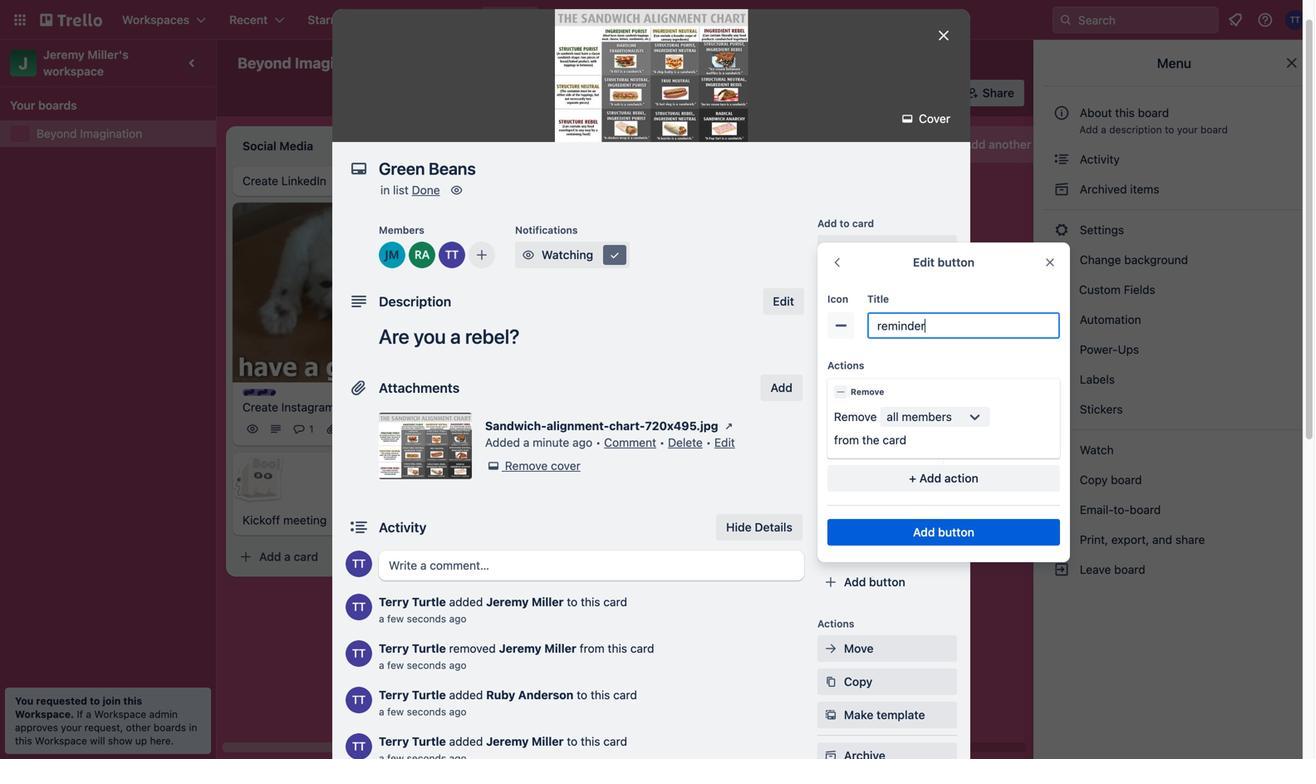 Task type: locate. For each thing, give the bounding box(es) containing it.
1 horizontal spatial create from template… image
[[898, 423, 911, 436]]

sm image for watch link
[[1054, 442, 1070, 459]]

edit up checklist link
[[913, 256, 935, 269]]

1 vertical spatial add a card
[[495, 444, 554, 457]]

turtle inside terry turtle added ruby anderson to this card a few seconds ago
[[412, 689, 446, 702]]

ups
[[677, 86, 699, 100], [1118, 343, 1140, 357], [852, 450, 872, 462], [908, 474, 930, 488]]

card inside terry turtle removed jeremy miller from this card a few seconds ago
[[631, 642, 654, 656]]

1 vertical spatial beyond imagination
[[37, 127, 142, 140]]

email-
[[1080, 503, 1114, 517]]

2 few from the top
[[387, 660, 404, 671]]

added
[[485, 436, 520, 450]]

0 horizontal spatial copy
[[844, 675, 873, 689]]

add button
[[761, 375, 803, 401]]

1 horizontal spatial from
[[834, 433, 859, 447]]

sm image inside 'move' link
[[823, 641, 839, 657]]

copy board
[[1077, 473, 1142, 487]]

sm image for the copy link
[[823, 674, 839, 691]]

this
[[1116, 106, 1135, 120], [581, 595, 600, 609], [608, 642, 627, 656], [591, 689, 610, 702], [123, 696, 142, 707], [581, 735, 600, 749], [15, 735, 32, 747]]

terry turtle added ruby anderson to this card a few seconds ago
[[379, 689, 637, 718]]

items
[[1131, 182, 1160, 196]]

3 seconds from the top
[[407, 706, 446, 718]]

custom fields up the at the right bottom of page
[[844, 408, 923, 421]]

1 vertical spatial activity
[[379, 520, 427, 536]]

jeremy miller's workspace
[[43, 48, 132, 78]]

few for terry turtle added ruby anderson to this card a few seconds ago
[[387, 706, 404, 718]]

ruby anderson (rubyanderson7) image
[[409, 242, 435, 268]]

custom fields button down the change background link
[[1044, 277, 1306, 303]]

miller for from this card
[[545, 642, 577, 656]]

edit right delete
[[715, 436, 735, 450]]

jeremy for terry turtle added jeremy miller to this card a few seconds ago
[[486, 595, 529, 609]]

board up the activity link
[[1201, 124, 1228, 135]]

power-ups down from the card
[[818, 450, 872, 462]]

in left done
[[381, 183, 390, 197]]

few inside terry turtle added ruby anderson to this card a few seconds ago
[[387, 706, 404, 718]]

meeting
[[283, 514, 327, 527]]

2 vertical spatial edit
[[715, 436, 735, 450]]

delete link
[[668, 436, 703, 450]]

button for edit button
[[938, 526, 975, 539]]

members down add to card on the top of page
[[844, 241, 896, 255]]

fields down change background
[[1124, 283, 1156, 297]]

done
[[412, 183, 440, 197]]

miller down anderson on the bottom left of page
[[532, 735, 564, 749]]

sm image for settings link
[[1054, 222, 1070, 239]]

2 vertical spatial seconds
[[407, 706, 446, 718]]

button up remove… text box
[[938, 256, 975, 269]]

add a card button for create from template… icon to the bottom
[[469, 438, 655, 464]]

board up to-
[[1111, 473, 1142, 487]]

sm image for automation link
[[1054, 312, 1070, 328]]

1 vertical spatial members
[[844, 241, 896, 255]]

sm image inside checklist link
[[823, 307, 839, 323]]

sm image inside make template link
[[823, 707, 839, 724]]

0 horizontal spatial power-ups
[[638, 86, 699, 100]]

0 vertical spatial edit
[[913, 256, 935, 269]]

change
[[1080, 253, 1122, 267]]

you
[[414, 325, 446, 348]]

watch link
[[1044, 437, 1306, 464]]

add button button down social media button
[[818, 569, 957, 596]]

actions
[[828, 360, 865, 371], [818, 618, 855, 630]]

sm image inside stickers link
[[1054, 401, 1070, 418]]

sm image inside settings link
[[1054, 222, 1070, 239]]

ruby anderson (rubyanderson7) image up all on the bottom right of the page
[[868, 381, 888, 401]]

0 vertical spatial a few seconds ago link
[[379, 613, 467, 625]]

this inside if a workspace admin approves your request, other boards in this workspace will show up here.
[[15, 735, 32, 747]]

sm image inside email-to-board link
[[1054, 502, 1070, 519]]

ago up terry turtle added jeremy miller to this card
[[449, 706, 467, 718]]

details
[[755, 521, 793, 534]]

sm image inside automation button
[[712, 80, 735, 103]]

email-to-board
[[1077, 503, 1161, 517]]

add button button for automation
[[818, 569, 957, 596]]

2 terry from the top
[[379, 642, 409, 656]]

add inside about this board add a description to your board
[[1080, 124, 1098, 135]]

from left the at the right bottom of page
[[834, 433, 859, 447]]

this inside terry turtle added ruby anderson to this card a few seconds ago
[[591, 689, 610, 702]]

1 horizontal spatial fields
[[1124, 283, 1156, 297]]

1 added from the top
[[449, 595, 483, 609]]

4 turtle from the top
[[412, 735, 446, 749]]

2 vertical spatial button
[[869, 575, 906, 589]]

0 vertical spatial beyond imagination
[[238, 54, 379, 72]]

ago inside terry turtle removed jeremy miller from this card a few seconds ago
[[449, 660, 467, 671]]

jeremy up terry turtle removed jeremy miller from this card a few seconds ago on the bottom of the page
[[486, 595, 529, 609]]

custom fields button up the at the right bottom of page
[[818, 406, 957, 423]]

added for ruby anderson
[[449, 689, 483, 702]]

add a card down 'kickoff meeting'
[[259, 550, 318, 564]]

beyond imagination inside "link"
[[37, 127, 142, 140]]

sm image for archived items link
[[1054, 181, 1070, 198]]

attachment
[[844, 374, 909, 388]]

seconds for terry turtle added ruby anderson to this card a few seconds ago
[[407, 706, 446, 718]]

leave board link
[[1044, 557, 1306, 583]]

ago up removed at the left bottom
[[449, 613, 467, 625]]

boards
[[38, 98, 77, 112], [154, 722, 186, 734]]

a
[[1101, 124, 1107, 135], [450, 325, 461, 348], [756, 422, 763, 436], [523, 436, 530, 450], [520, 444, 527, 457], [284, 550, 291, 564], [379, 613, 384, 625], [379, 660, 384, 671], [379, 706, 384, 718], [86, 709, 91, 721]]

create left linkedin
[[243, 174, 278, 188]]

a few seconds ago link for terry turtle added jeremy miller to this card a few seconds ago
[[379, 613, 467, 625]]

0 horizontal spatial beyond imagination
[[37, 127, 142, 140]]

2 turtle from the top
[[412, 642, 446, 656]]

1 horizontal spatial boards
[[154, 722, 186, 734]]

sm image for email-to-board link
[[1054, 502, 1070, 519]]

jeremy inside terry turtle added jeremy miller to this card a few seconds ago
[[486, 595, 529, 609]]

beyond imagination inside board name text box
[[238, 54, 379, 72]]

0 horizontal spatial list
[[393, 183, 409, 197]]

1 vertical spatial create
[[243, 401, 278, 414]]

edit button
[[913, 256, 975, 269]]

stickers link
[[1044, 396, 1306, 423]]

automation link
[[1044, 307, 1306, 333]]

power-ups up labels
[[1077, 343, 1143, 357]]

custom fields button
[[1044, 277, 1306, 303], [818, 406, 957, 423]]

2 horizontal spatial automation
[[1077, 313, 1142, 327]]

edit inside button
[[773, 295, 794, 308]]

0 vertical spatial automation
[[735, 86, 798, 100]]

jeremy down terry turtle added jeremy miller to this card a few seconds ago
[[499, 642, 542, 656]]

None text field
[[371, 154, 919, 184]]

customize views image
[[643, 55, 659, 71]]

2 vertical spatial a few seconds ago link
[[379, 706, 467, 718]]

requested
[[36, 696, 87, 707]]

1 vertical spatial copy
[[844, 675, 873, 689]]

1 vertical spatial a few seconds ago link
[[379, 660, 467, 671]]

sm image inside archived items link
[[1054, 181, 1070, 198]]

members inside 'link'
[[844, 241, 896, 255]]

add up media
[[913, 526, 935, 539]]

sm image inside the "print, export, and share" link
[[1054, 532, 1070, 548]]

1 vertical spatial imagination
[[80, 127, 142, 140]]

card
[[853, 218, 874, 229], [766, 422, 790, 436], [883, 433, 907, 447], [530, 444, 554, 457], [294, 550, 318, 564], [604, 595, 627, 609], [631, 642, 654, 656], [613, 689, 637, 702], [604, 735, 627, 749]]

sm image inside cover link
[[899, 111, 916, 127]]

1 vertical spatial custom fields button
[[818, 406, 957, 423]]

ruby anderson (rubyanderson7) image
[[931, 81, 955, 105], [868, 381, 888, 401], [655, 403, 675, 423]]

board up description
[[1138, 106, 1169, 120]]

labels
[[1077, 373, 1115, 386]]

0 horizontal spatial beyond
[[37, 127, 77, 140]]

power-
[[638, 86, 677, 100], [1080, 343, 1118, 357], [818, 450, 852, 462], [869, 474, 908, 488]]

remove
[[851, 387, 885, 397], [834, 410, 877, 424], [505, 459, 548, 473]]

1 horizontal spatial in
[[381, 183, 390, 197]]

0 horizontal spatial from
[[580, 642, 605, 656]]

0 vertical spatial in
[[381, 183, 390, 197]]

jeremy miller (jeremymiller198) image down attachments
[[419, 419, 439, 439]]

sm image inside 'watching' button
[[520, 247, 537, 263]]

sm image inside the activity link
[[1054, 151, 1070, 168]]

jeremy miller (jeremymiller198) image up all on the bottom right of the page
[[891, 381, 911, 401]]

hide details link
[[716, 514, 803, 541]]

terry
[[379, 595, 409, 609], [379, 642, 409, 656], [379, 689, 409, 702], [379, 735, 409, 749]]

back to home image
[[40, 7, 102, 33]]

power-ups down customize views image
[[638, 86, 699, 100]]

ups left automation button
[[677, 86, 699, 100]]

1 horizontal spatial activity
[[1077, 152, 1120, 166]]

added down terry turtle added ruby anderson to this card a few seconds ago
[[449, 735, 483, 749]]

turtle for terry turtle added jeremy miller to this card a few seconds ago
[[412, 595, 446, 609]]

sm image inside copy board "link"
[[1054, 472, 1070, 489]]

0 vertical spatial custom fields
[[1080, 283, 1156, 297]]

add a card button down add button
[[705, 416, 891, 442]]

miller inside terry turtle added jeremy miller to this card a few seconds ago
[[532, 595, 564, 609]]

copy up make
[[844, 675, 873, 689]]

change background link
[[1044, 247, 1306, 273]]

720x495.jpg
[[645, 419, 719, 433]]

attachments
[[379, 380, 460, 396]]

turtle for terry turtle added jeremy miller to this card
[[412, 735, 446, 749]]

0 horizontal spatial imagination
[[80, 127, 142, 140]]

add power-ups
[[844, 474, 930, 488]]

0 horizontal spatial add a card button
[[233, 544, 419, 571]]

1 vertical spatial power-ups
[[1077, 343, 1143, 357]]

1 vertical spatial workspace
[[35, 735, 87, 747]]

add right +
[[920, 472, 942, 485]]

edit link
[[715, 436, 735, 450]]

actions up move
[[818, 618, 855, 630]]

custom up from the card
[[844, 408, 887, 421]]

1 down instagram in the left of the page
[[309, 424, 314, 435]]

sm image inside watch link
[[1054, 442, 1070, 459]]

add button
[[913, 526, 975, 539], [844, 575, 906, 589]]

show
[[108, 735, 132, 747]]

2 vertical spatial add a card
[[259, 550, 318, 564]]

1 vertical spatial custom fields
[[844, 408, 923, 421]]

0 vertical spatial add button
[[913, 526, 975, 539]]

archived items
[[1077, 182, 1160, 196]]

ups down automation link
[[1118, 343, 1140, 357]]

0 vertical spatial miller
[[532, 595, 564, 609]]

activity up archived on the right
[[1077, 152, 1120, 166]]

2 vertical spatial few
[[387, 706, 404, 718]]

ups left 'action'
[[908, 474, 930, 488]]

create from template… image
[[425, 551, 439, 564]]

custom fields down change background
[[1080, 283, 1156, 297]]

activity
[[1077, 152, 1120, 166], [379, 520, 427, 536]]

jeremy inside terry turtle removed jeremy miller from this card a few seconds ago
[[499, 642, 542, 656]]

automation button
[[712, 80, 808, 106]]

0 vertical spatial power-ups
[[638, 86, 699, 100]]

ruby anderson (rubyanderson7) image right jeremy miller (jeremymiller198) image in the left bottom of the page
[[655, 403, 675, 423]]

ago inside terry turtle added ruby anderson to this card a few seconds ago
[[449, 706, 467, 718]]

add button down social media
[[844, 575, 906, 589]]

miller up anderson on the bottom left of page
[[545, 642, 577, 656]]

added inside terry turtle added ruby anderson to this card a few seconds ago
[[449, 689, 483, 702]]

1 vertical spatial beyond
[[37, 127, 77, 140]]

button down social media button
[[869, 575, 906, 589]]

create for create instagram
[[243, 401, 278, 414]]

jeremy for terry turtle added jeremy miller to this card
[[486, 735, 529, 749]]

1 horizontal spatial add button
[[913, 526, 975, 539]]

make template link
[[818, 702, 957, 729]]

3 turtle from the top
[[412, 689, 446, 702]]

ups inside add power-ups link
[[908, 474, 930, 488]]

added for jeremy miller
[[449, 595, 483, 609]]

to right anderson on the bottom left of page
[[577, 689, 588, 702]]

all members
[[887, 410, 952, 424]]

kickoff meeting link
[[243, 512, 435, 529]]

jeremy miller (jeremymiller198) image
[[910, 81, 933, 105], [379, 242, 406, 268], [891, 381, 911, 401], [419, 419, 439, 439]]

1 turtle from the top
[[412, 595, 446, 609]]

1 vertical spatial add button button
[[818, 569, 957, 596]]

power- up labels
[[1080, 343, 1118, 357]]

members up ruby anderson (rubyanderson7) icon
[[379, 224, 425, 236]]

fields down attachment button
[[890, 408, 923, 421]]

seconds
[[407, 613, 446, 625], [407, 660, 446, 671], [407, 706, 446, 718]]

0 vertical spatial from
[[834, 433, 859, 447]]

0 horizontal spatial members
[[379, 224, 425, 236]]

sm image for make template link
[[823, 707, 839, 724]]

add a card button down alignment-
[[469, 438, 655, 464]]

miller down write a comment text box
[[532, 595, 564, 609]]

your down if
[[61, 722, 82, 734]]

terry turtle (terryturtle) image
[[844, 381, 864, 401], [608, 403, 628, 423], [346, 551, 372, 578], [346, 594, 372, 621], [346, 641, 372, 667], [346, 687, 372, 714]]

to down anderson on the bottom left of page
[[567, 735, 578, 749]]

1 vertical spatial 1
[[309, 424, 314, 435]]

1 seconds from the top
[[407, 613, 446, 625]]

in right the other
[[189, 722, 197, 734]]

1 horizontal spatial edit
[[773, 295, 794, 308]]

fields
[[1124, 283, 1156, 297], [890, 408, 923, 421]]

if
[[77, 709, 83, 721]]

about
[[1080, 106, 1112, 120]]

comment link
[[604, 436, 657, 450]]

sm image inside the leave board link
[[1054, 562, 1070, 578]]

list left done
[[393, 183, 409, 197]]

few
[[387, 613, 404, 625], [387, 660, 404, 671], [387, 706, 404, 718]]

sm image inside automation link
[[1054, 312, 1070, 328]]

2 added from the top
[[449, 689, 483, 702]]

terry turtle (terryturtle) image
[[1286, 10, 1306, 30], [888, 81, 911, 105], [439, 242, 465, 268], [396, 419, 416, 439], [346, 734, 372, 760]]

added left ruby
[[449, 689, 483, 702]]

0 vertical spatial create from template… image
[[898, 423, 911, 436]]

0 vertical spatial imagination
[[295, 54, 379, 72]]

add button up media
[[913, 526, 975, 539]]

to up the activity link
[[1165, 124, 1175, 135]]

watching
[[542, 248, 594, 262]]

list right "another"
[[1035, 138, 1051, 151]]

add down kickoff
[[259, 550, 281, 564]]

0 horizontal spatial add button
[[844, 575, 906, 589]]

add button button for edit button
[[828, 519, 1060, 546]]

2 a few seconds ago link from the top
[[379, 660, 467, 671]]

workspace down the approves
[[35, 735, 87, 747]]

few inside terry turtle removed jeremy miller from this card a few seconds ago
[[387, 660, 404, 671]]

all
[[887, 410, 899, 424]]

seconds for terry turtle added jeremy miller to this card a few seconds ago
[[407, 613, 446, 625]]

from down write a comment text box
[[580, 642, 605, 656]]

add a card up edit 'link'
[[731, 422, 790, 436]]

edit
[[913, 256, 935, 269], [773, 295, 794, 308], [715, 436, 735, 450]]

card inside terry turtle added jeremy miller to this card a few seconds ago
[[604, 595, 627, 609]]

1 down beans at the right top of page
[[781, 385, 786, 397]]

2 vertical spatial remove
[[505, 459, 548, 473]]

edit button
[[763, 288, 804, 315]]

sm image inside power-ups link
[[1054, 342, 1070, 358]]

sm image for labels link
[[1054, 371, 1070, 388]]

a few seconds ago link for terry turtle added ruby anderson to this card a few seconds ago
[[379, 706, 467, 718]]

move
[[844, 642, 874, 656]]

1 horizontal spatial workspace
[[94, 709, 146, 721]]

this inside terry turtle removed jeremy miller from this card a few seconds ago
[[608, 642, 627, 656]]

power-ups button
[[604, 80, 709, 106]]

copy up email-
[[1080, 473, 1108, 487]]

0 vertical spatial seconds
[[407, 613, 446, 625]]

workspace down join
[[94, 709, 146, 721]]

1 horizontal spatial add a card
[[495, 444, 554, 457]]

1 horizontal spatial add a card button
[[469, 438, 655, 464]]

0 horizontal spatial boards
[[38, 98, 77, 112]]

ruby anderson (rubyanderson7) image up cover
[[931, 81, 955, 105]]

1 create from the top
[[243, 174, 278, 188]]

seconds inside terry turtle removed jeremy miller from this card a few seconds ago
[[407, 660, 446, 671]]

1 terry from the top
[[379, 595, 409, 609]]

beyond inside "link"
[[37, 127, 77, 140]]

sm image
[[712, 80, 735, 103], [899, 111, 916, 127], [1054, 151, 1070, 168], [1054, 181, 1070, 198], [448, 182, 465, 199], [1054, 222, 1070, 239], [823, 240, 839, 257], [607, 247, 623, 263], [823, 307, 839, 323], [833, 317, 849, 334], [1054, 371, 1070, 388], [1054, 401, 1070, 418], [1054, 532, 1070, 548], [1054, 562, 1070, 578]]

0 vertical spatial custom fields button
[[1044, 277, 1306, 303]]

sm image inside 'watching' button
[[607, 247, 623, 263]]

to down write a comment text box
[[567, 595, 578, 609]]

turtle inside terry turtle removed jeremy miller from this card a few seconds ago
[[412, 642, 446, 656]]

your up the activity link
[[1177, 124, 1198, 135]]

add members to card image
[[475, 247, 489, 263]]

edit left icon
[[773, 295, 794, 308]]

terry inside terry turtle added ruby anderson to this card a few seconds ago
[[379, 689, 409, 702]]

1 horizontal spatial copy
[[1080, 473, 1108, 487]]

sm image for 'watching' button
[[520, 247, 537, 263]]

removed
[[449, 642, 496, 656]]

added up removed at the left bottom
[[449, 595, 483, 609]]

sm image inside labels link
[[1054, 371, 1070, 388]]

0 horizontal spatial workspace
[[35, 735, 87, 747]]

and
[[1153, 533, 1173, 547]]

up
[[135, 735, 147, 747]]

seconds inside terry turtle added jeremy miller to this card a few seconds ago
[[407, 613, 446, 625]]

hide
[[726, 521, 752, 534]]

to left join
[[90, 696, 100, 707]]

in list done
[[381, 183, 440, 197]]

0 vertical spatial list
[[1035, 138, 1051, 151]]

add down about
[[1080, 124, 1098, 135]]

beyond imagination
[[238, 54, 379, 72], [37, 127, 142, 140]]

edit for edit button
[[913, 256, 935, 269]]

terry for terry turtle removed jeremy miller from this card a few seconds ago
[[379, 642, 409, 656]]

share
[[1176, 533, 1205, 547]]

create from template… image right the at the right bottom of page
[[898, 423, 911, 436]]

0 vertical spatial 1
[[781, 385, 786, 397]]

jeremy down terry turtle added ruby anderson to this card a few seconds ago
[[486, 735, 529, 749]]

button down 'action'
[[938, 526, 975, 539]]

1 vertical spatial button
[[938, 526, 975, 539]]

0 vertical spatial add button button
[[828, 519, 1060, 546]]

minute
[[533, 436, 569, 450]]

few inside terry turtle added jeremy miller to this card a few seconds ago
[[387, 613, 404, 625]]

create from template… image
[[898, 423, 911, 436], [662, 444, 675, 457]]

1 a few seconds ago link from the top
[[379, 613, 467, 625]]

jeremy miller (jeremymiller198) image up cover link
[[910, 81, 933, 105]]

print,
[[1080, 533, 1109, 547]]

this inside you requested to join this workspace.
[[123, 696, 142, 707]]

board down export,
[[1115, 563, 1146, 577]]

1 horizontal spatial list
[[1035, 138, 1051, 151]]

custom down change
[[1080, 283, 1121, 297]]

boards down admin
[[154, 722, 186, 734]]

2 vertical spatial miller
[[532, 735, 564, 749]]

sm image
[[520, 247, 537, 263], [1054, 312, 1070, 328], [1054, 342, 1070, 358], [721, 418, 738, 435], [1054, 442, 1070, 459], [485, 458, 502, 475], [1054, 472, 1070, 489], [1054, 502, 1070, 519], [823, 641, 839, 657], [823, 674, 839, 691], [823, 707, 839, 724], [823, 748, 839, 760]]

action
[[945, 472, 979, 485]]

0 horizontal spatial fields
[[890, 408, 923, 421]]

1 horizontal spatial custom
[[1080, 283, 1121, 297]]

add button for edit button
[[913, 526, 975, 539]]

2 create from the top
[[243, 401, 278, 414]]

0 horizontal spatial your
[[61, 722, 82, 734]]

0 vertical spatial beyond
[[238, 54, 291, 72]]

3 a few seconds ago link from the top
[[379, 706, 467, 718]]

turtle for terry turtle added ruby anderson to this card a few seconds ago
[[412, 689, 446, 702]]

copy
[[1080, 473, 1108, 487], [844, 675, 873, 689]]

add button button down + add action
[[828, 519, 1060, 546]]

added inside terry turtle added jeremy miller to this card a few seconds ago
[[449, 595, 483, 609]]

activity up create from template… image
[[379, 520, 427, 536]]

from the card
[[834, 433, 907, 447]]

terry inside terry turtle removed jeremy miller from this card a few seconds ago
[[379, 642, 409, 656]]

create from template… image down 720x495.jpg
[[662, 444, 675, 457]]

seconds inside terry turtle added ruby anderson to this card a few seconds ago
[[407, 706, 446, 718]]

turtle inside terry turtle added jeremy miller to this card a few seconds ago
[[412, 595, 446, 609]]

1 horizontal spatial imagination
[[295, 54, 379, 72]]

1 few from the top
[[387, 613, 404, 625]]

sm image inside the copy link
[[823, 674, 839, 691]]

a inside terry turtle added jeremy miller to this card a few seconds ago
[[379, 613, 384, 625]]

sm image for the remove cover link
[[485, 458, 502, 475]]

2 seconds from the top
[[407, 660, 446, 671]]

add a card up the remove cover link
[[495, 444, 554, 457]]

ago inside terry turtle added jeremy miller to this card a few seconds ago
[[449, 613, 467, 625]]

ago for terry turtle removed jeremy miller from this card a few seconds ago
[[449, 660, 467, 671]]

1 vertical spatial your
[[61, 722, 82, 734]]

0 vertical spatial custom
[[1080, 283, 1121, 297]]

1 horizontal spatial your
[[1177, 124, 1198, 135]]

3 few from the top
[[387, 706, 404, 718]]

a inside terry turtle removed jeremy miller from this card a few seconds ago
[[379, 660, 384, 671]]

1 horizontal spatial 1
[[781, 385, 786, 397]]

terry inside terry turtle added jeremy miller to this card a few seconds ago
[[379, 595, 409, 609]]

miller inside terry turtle removed jeremy miller from this card a few seconds ago
[[545, 642, 577, 656]]

ago down removed at the left bottom
[[449, 660, 467, 671]]

create for create linkedin
[[243, 174, 278, 188]]

copy inside "link"
[[1080, 473, 1108, 487]]

power-ups inside button
[[638, 86, 699, 100]]

boards right the your
[[38, 98, 77, 112]]

board
[[592, 56, 624, 70]]

edit for edit button
[[773, 295, 794, 308]]

4 terry from the top
[[379, 735, 409, 749]]

power- down customize views image
[[638, 86, 677, 100]]

sandwich-alignment-chart-720x495.jpg
[[485, 419, 719, 433]]

0 vertical spatial your
[[1177, 124, 1198, 135]]

sm image inside members 'link'
[[823, 240, 839, 257]]

sm image for the leave board link
[[1054, 562, 1070, 578]]

create down color: purple, title: none icon
[[243, 401, 278, 414]]

2 vertical spatial automation
[[818, 517, 874, 529]]

1 vertical spatial in
[[189, 722, 197, 734]]

add to card
[[818, 218, 874, 229]]

1 vertical spatial custom
[[844, 408, 887, 421]]

remove cover link
[[485, 458, 581, 475]]

3 terry from the top
[[379, 689, 409, 702]]



Task type: describe. For each thing, give the bounding box(es) containing it.
activity link
[[1044, 146, 1306, 173]]

sandwich-
[[485, 419, 547, 433]]

social
[[844, 542, 878, 556]]

0 horizontal spatial activity
[[379, 520, 427, 536]]

in inside if a workspace admin approves your request, other boards in this workspace will show up here.
[[189, 722, 197, 734]]

copy link
[[818, 669, 957, 696]]

make template
[[844, 708, 925, 722]]

few for terry turtle added jeremy miller to this card a few seconds ago
[[387, 613, 404, 625]]

cover
[[916, 112, 951, 125]]

ruby
[[486, 689, 515, 702]]

to-
[[1114, 503, 1130, 517]]

Remove… text field
[[868, 312, 1060, 339]]

done link
[[412, 183, 440, 197]]

members
[[902, 410, 952, 424]]

sm image for stickers link
[[1054, 401, 1070, 418]]

kickoff meeting
[[243, 514, 327, 527]]

background
[[1125, 253, 1188, 267]]

to inside you requested to join this workspace.
[[90, 696, 100, 707]]

0 vertical spatial actions
[[828, 360, 865, 371]]

to inside about this board add a description to your board
[[1165, 124, 1175, 135]]

add down beans at the right top of page
[[771, 381, 793, 395]]

terry turtle removed jeremy miller from this card a few seconds ago
[[379, 642, 654, 671]]

seconds for terry turtle removed jeremy miller from this card a few seconds ago
[[407, 660, 446, 671]]

automation inside button
[[735, 86, 798, 100]]

1 horizontal spatial custom fields button
[[1044, 277, 1306, 303]]

power- left +
[[869, 474, 908, 488]]

comment
[[604, 436, 657, 450]]

sm image for the "print, export, and share" link
[[1054, 532, 1070, 548]]

terry for terry turtle added ruby anderson to this card a few seconds ago
[[379, 689, 409, 702]]

move link
[[818, 636, 957, 662]]

1 horizontal spatial automation
[[818, 517, 874, 529]]

+
[[909, 472, 917, 485]]

social media
[[844, 542, 914, 556]]

1 vertical spatial list
[[393, 183, 409, 197]]

this inside terry turtle added jeremy miller to this card a few seconds ago
[[581, 595, 600, 609]]

copy for copy board
[[1080, 473, 1108, 487]]

2 vertical spatial power-ups
[[818, 450, 872, 462]]

1 horizontal spatial custom fields
[[1080, 283, 1156, 297]]

template
[[877, 708, 925, 722]]

list inside add another list button
[[1035, 138, 1051, 151]]

beyond imagination link
[[37, 125, 206, 142]]

ago down alignment-
[[573, 436, 593, 450]]

3 added from the top
[[449, 735, 483, 749]]

sm image for the activity link
[[1054, 151, 1070, 168]]

board inside "link"
[[1111, 473, 1142, 487]]

0 horizontal spatial edit
[[715, 436, 735, 450]]

Search field
[[1073, 7, 1218, 32]]

create instagram link
[[243, 399, 435, 416]]

delete
[[668, 436, 703, 450]]

beans
[[750, 362, 783, 376]]

0 vertical spatial add a card
[[731, 422, 790, 436]]

archived
[[1080, 182, 1127, 196]]

checklist
[[844, 308, 895, 322]]

add down sandwich-
[[495, 444, 517, 457]]

j
[[19, 53, 28, 73]]

a inside about this board add a description to your board
[[1101, 124, 1107, 135]]

green beans link
[[715, 361, 907, 378]]

sm image for cover link
[[899, 111, 916, 127]]

create linkedin
[[243, 174, 327, 188]]

0 vertical spatial boards
[[38, 98, 77, 112]]

menu
[[1157, 55, 1192, 71]]

2 vertical spatial ruby anderson (rubyanderson7) image
[[655, 403, 675, 423]]

are
[[379, 325, 409, 348]]

add up edit 'link'
[[731, 422, 753, 436]]

boards inside if a workspace admin approves your request, other boards in this workspace will show up here.
[[154, 722, 186, 734]]

copy for copy
[[844, 675, 873, 689]]

0 horizontal spatial custom
[[844, 408, 887, 421]]

to inside terry turtle added ruby anderson to this card a few seconds ago
[[577, 689, 588, 702]]

0 notifications image
[[1226, 10, 1246, 30]]

instagram
[[281, 401, 335, 414]]

add a card button for right create from template… icon
[[705, 416, 891, 442]]

jeremy miller (jeremymiller198) image left ruby anderson (rubyanderson7) icon
[[379, 242, 406, 268]]

1 vertical spatial actions
[[818, 618, 855, 630]]

add a card button for create from template… image
[[233, 544, 419, 571]]

media
[[881, 542, 914, 556]]

to up return to previous screen image
[[840, 218, 850, 229]]

add up return to previous screen image
[[818, 218, 837, 229]]

green beans
[[715, 362, 783, 376]]

copy board link
[[1044, 467, 1306, 494]]

imagination inside board name text box
[[295, 54, 379, 72]]

0 vertical spatial fields
[[1124, 283, 1156, 297]]

members link
[[818, 235, 957, 262]]

button for automation
[[869, 575, 906, 589]]

this inside about this board add a description to your board
[[1116, 106, 1135, 120]]

power- down from the card
[[818, 450, 852, 462]]

2 horizontal spatial ruby anderson (rubyanderson7) image
[[931, 81, 955, 105]]

your
[[10, 98, 35, 112]]

board up print, export, and share
[[1130, 503, 1161, 517]]

share
[[983, 86, 1015, 100]]

jeremy for terry turtle removed jeremy miller from this card a few seconds ago
[[499, 642, 542, 656]]

your inside if a workspace admin approves your request, other boards in this workspace will show up here.
[[61, 722, 82, 734]]

sm image for members 'link' on the top of the page
[[823, 240, 839, 257]]

ups inside power-ups link
[[1118, 343, 1140, 357]]

Write a comment text field
[[379, 551, 804, 581]]

you
[[15, 696, 34, 707]]

miller's
[[88, 48, 129, 61]]

1 vertical spatial remove
[[834, 410, 877, 424]]

few for terry turtle removed jeremy miller from this card a few seconds ago
[[387, 660, 404, 671]]

sm image for 'move' link
[[823, 641, 839, 657]]

cover link
[[894, 106, 961, 132]]

your inside about this board add a description to your board
[[1177, 124, 1198, 135]]

ups down from the card
[[852, 450, 872, 462]]

add button for automation
[[844, 575, 906, 589]]

print, export, and share
[[1077, 533, 1205, 547]]

sm image for checklist link
[[823, 307, 839, 323]]

you requested to join this workspace.
[[15, 696, 142, 721]]

open information menu image
[[1257, 12, 1274, 28]]

settings
[[1077, 223, 1125, 237]]

ago for terry turtle added jeremy miller to this card a few seconds ago
[[449, 613, 467, 625]]

ago for terry turtle added ruby anderson to this card a few seconds ago
[[449, 706, 467, 718]]

terry turtle added jeremy miller to this card a few seconds ago
[[379, 595, 627, 625]]

add power-ups link
[[818, 468, 957, 494]]

jeremy miller (jeremymiller198) image
[[632, 403, 652, 423]]

from inside terry turtle removed jeremy miller from this card a few seconds ago
[[580, 642, 605, 656]]

0 horizontal spatial 1
[[309, 424, 314, 435]]

1 horizontal spatial ruby anderson (rubyanderson7) image
[[868, 381, 888, 401]]

turtle for terry turtle removed jeremy miller from this card a few seconds ago
[[412, 642, 446, 656]]

terry for terry turtle added jeremy miller to this card
[[379, 735, 409, 749]]

other
[[126, 722, 151, 734]]

description
[[1110, 124, 1162, 135]]

add left "another"
[[964, 138, 986, 151]]

color: purple, title: none image
[[243, 390, 276, 396]]

leave board
[[1077, 563, 1146, 577]]

share button
[[960, 80, 1025, 106]]

description
[[379, 294, 451, 310]]

if a workspace admin approves your request, other boards in this workspace will show up here.
[[15, 709, 197, 747]]

ups inside power-ups button
[[677, 86, 699, 100]]

0 vertical spatial remove
[[851, 387, 885, 397]]

jeremy inside jeremy miller's workspace
[[43, 48, 85, 61]]

beyond inside board name text box
[[238, 54, 291, 72]]

email-to-board link
[[1044, 497, 1306, 524]]

will
[[90, 735, 105, 747]]

stickers
[[1077, 403, 1123, 416]]

alignment-
[[547, 419, 609, 433]]

0 vertical spatial activity
[[1077, 152, 1120, 166]]

power-ups link
[[1044, 337, 1306, 363]]

checklist link
[[818, 302, 957, 328]]

anderson
[[518, 689, 574, 702]]

added a minute ago
[[485, 436, 593, 450]]

sm image for copy board "link"
[[1054, 472, 1070, 489]]

add another list button
[[934, 126, 1160, 163]]

sm image for power-ups link in the right of the page
[[1054, 342, 1070, 358]]

primary element
[[0, 0, 1316, 40]]

add down social
[[844, 575, 866, 589]]

terry for terry turtle added jeremy miller to this card a few seconds ago
[[379, 595, 409, 609]]

remove cover
[[505, 459, 581, 473]]

card inside terry turtle added ruby anderson to this card a few seconds ago
[[613, 689, 637, 702]]

approves
[[15, 722, 58, 734]]

search image
[[1060, 13, 1073, 27]]

workspace
[[43, 64, 104, 78]]

leave
[[1080, 563, 1111, 577]]

join
[[103, 696, 121, 707]]

0 horizontal spatial custom fields button
[[818, 406, 957, 423]]

labels link
[[1044, 366, 1306, 393]]

2 horizontal spatial power-ups
[[1077, 343, 1143, 357]]

0 horizontal spatial add a card
[[259, 550, 318, 564]]

a inside if a workspace admin approves your request, other boards in this workspace will show up here.
[[86, 709, 91, 721]]

0 vertical spatial workspace
[[94, 709, 146, 721]]

hide details
[[726, 521, 793, 534]]

miller for to this card
[[532, 595, 564, 609]]

make
[[844, 708, 874, 722]]

your boards with 1 items element
[[10, 96, 198, 116]]

power- inside button
[[638, 86, 677, 100]]

a few seconds ago link for terry turtle removed jeremy miller from this card a few seconds ago
[[379, 660, 467, 671]]

add down from the card
[[844, 474, 866, 488]]

return to previous screen image
[[831, 256, 844, 269]]

Board name text field
[[229, 50, 388, 76]]

1 vertical spatial create from template… image
[[662, 444, 675, 457]]

archived items link
[[1044, 176, 1306, 203]]

+ add action
[[909, 472, 979, 485]]

0 vertical spatial button
[[938, 256, 975, 269]]

another
[[989, 138, 1032, 151]]

to inside terry turtle added jeremy miller to this card a few seconds ago
[[567, 595, 578, 609]]

board link
[[563, 50, 634, 76]]

0 vertical spatial members
[[379, 224, 425, 236]]

close popover image
[[1044, 256, 1057, 269]]

a inside terry turtle added ruby anderson to this card a few seconds ago
[[379, 706, 384, 718]]

imagination inside beyond imagination "link"
[[80, 127, 142, 140]]

create instagram
[[243, 401, 335, 414]]

sm image for automation button
[[712, 80, 735, 103]]



Task type: vqa. For each thing, say whether or not it's contained in the screenshot.
Terry Turtle removed Jeremy Miller from this card a few seconds ago
yes



